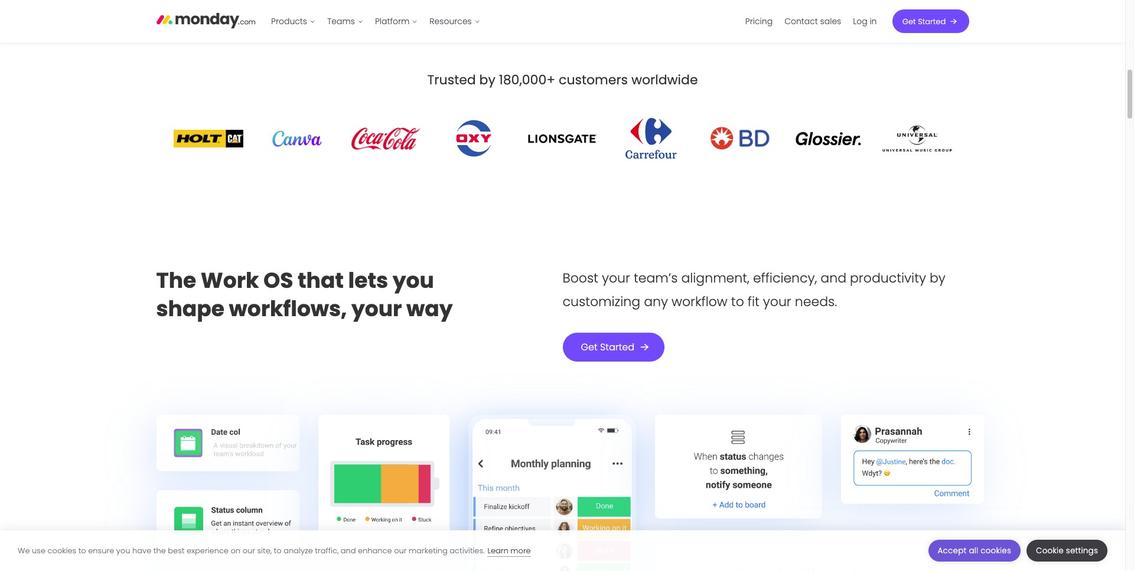 Task type: vqa. For each thing, say whether or not it's contained in the screenshot.
Billed related to $10
no



Task type: describe. For each thing, give the bounding box(es) containing it.
started for get started button to the bottom
[[600, 341, 635, 354]]

universal music group image
[[882, 126, 952, 152]]

analyze
[[284, 546, 313, 557]]

productivity
[[850, 269, 926, 288]]

the
[[153, 546, 166, 557]]

2 our from the left
[[394, 546, 407, 557]]

cookies for all
[[981, 546, 1012, 557]]

lionsgate image
[[528, 130, 598, 148]]

we use cookies to ensure you have the best experience on our site, to analyze traffic, and enhance our marketing activities. learn more
[[18, 546, 531, 557]]

1 vertical spatial get started button
[[563, 333, 665, 362]]

to inside boost your team's alignment, efficiency, and productivity by customizing any workflow to fit your needs.
[[731, 293, 744, 311]]

accept
[[938, 546, 967, 557]]

resources
[[430, 15, 472, 27]]

main element
[[265, 0, 969, 43]]

get started for topmost get started button
[[903, 16, 946, 27]]

trusted
[[427, 71, 476, 89]]

1 horizontal spatial your
[[602, 269, 630, 288]]

more
[[511, 546, 531, 557]]

boost your team's alignment, efficiency, and productivity by customizing any workflow to fit your needs.
[[563, 269, 946, 311]]

that
[[298, 266, 344, 296]]

way
[[407, 294, 453, 324]]

needs.
[[795, 293, 837, 311]]

lets
[[348, 266, 388, 296]]

efficiency,
[[753, 269, 817, 288]]

cookie settings button
[[1027, 541, 1108, 563]]

log in
[[853, 15, 877, 27]]

list containing pricing
[[740, 0, 883, 43]]

team's
[[634, 269, 678, 288]]

pricing link
[[740, 12, 779, 31]]

shape
[[156, 294, 224, 324]]

and inside dialog
[[341, 546, 356, 557]]

products
[[271, 15, 307, 27]]

0 horizontal spatial by
[[480, 71, 496, 89]]

boost
[[563, 269, 599, 288]]

experience
[[187, 546, 229, 557]]

log in link
[[847, 12, 883, 31]]

carrefour image
[[626, 118, 677, 159]]

teams
[[327, 15, 355, 27]]

dialog containing we use cookies to ensure you have the best experience on our site, to analyze traffic, and enhance our marketing activities.
[[0, 531, 1126, 572]]

products link
[[265, 12, 321, 31]]

trusted by 180,000+ customers worldwide
[[427, 71, 698, 89]]

contact sales button
[[779, 12, 847, 31]]

2 horizontal spatial your
[[763, 293, 792, 311]]

have
[[132, 546, 151, 557]]

worldwide
[[632, 71, 698, 89]]

cookie settings
[[1036, 546, 1098, 557]]

customers
[[559, 71, 628, 89]]

get for get started button to the bottom
[[581, 341, 598, 354]]

workflow
[[672, 293, 728, 311]]

the
[[156, 266, 196, 296]]

get for topmost get started button
[[903, 16, 916, 27]]

by inside boost your team's alignment, efficiency, and productivity by customizing any workflow to fit your needs.
[[930, 269, 946, 288]]



Task type: locate. For each thing, give the bounding box(es) containing it.
monday.com logo image
[[156, 8, 256, 32]]

get started button
[[893, 9, 969, 33], [563, 333, 665, 362]]

you inside dialog
[[116, 546, 130, 557]]

started
[[918, 16, 946, 27], [600, 341, 635, 354]]

our
[[243, 546, 255, 557], [394, 546, 407, 557]]

dialog
[[0, 531, 1126, 572]]

1 horizontal spatial get started
[[903, 16, 946, 27]]

1 horizontal spatial by
[[930, 269, 946, 288]]

to left fit
[[731, 293, 744, 311]]

started for topmost get started button
[[918, 16, 946, 27]]

0 vertical spatial get started
[[903, 16, 946, 27]]

2 list from the left
[[740, 0, 883, 43]]

you inside the work os that lets you shape workflows, your way
[[393, 266, 434, 296]]

1 vertical spatial started
[[600, 341, 635, 354]]

0 vertical spatial started
[[918, 16, 946, 27]]

0 horizontal spatial started
[[600, 341, 635, 354]]

list
[[265, 0, 486, 43], [740, 0, 883, 43]]

you
[[393, 266, 434, 296], [116, 546, 130, 557]]

os
[[263, 266, 293, 296]]

contact sales
[[785, 15, 842, 27]]

0 horizontal spatial get started
[[581, 341, 635, 354]]

get inside main element
[[903, 16, 916, 27]]

accept all cookies button
[[929, 541, 1021, 563]]

alignment,
[[682, 269, 750, 288]]

learn
[[488, 546, 509, 557]]

on
[[231, 546, 241, 557]]

get down customizing
[[581, 341, 598, 354]]

cookies inside button
[[981, 546, 1012, 557]]

your inside the work os that lets you shape workflows, your way
[[352, 294, 402, 324]]

site,
[[257, 546, 272, 557]]

0 horizontal spatial list
[[265, 0, 486, 43]]

oxy image
[[453, 118, 495, 159]]

2 horizontal spatial to
[[731, 293, 744, 311]]

cookies
[[48, 546, 76, 557], [981, 546, 1012, 557]]

started inside main element
[[918, 16, 946, 27]]

get
[[903, 16, 916, 27], [581, 341, 598, 354]]

0 horizontal spatial cookies
[[48, 546, 76, 557]]

cookie
[[1036, 546, 1064, 557]]

started down customizing
[[600, 341, 635, 354]]

platform link
[[369, 12, 424, 31]]

0 vertical spatial you
[[393, 266, 434, 296]]

learn more link
[[488, 546, 531, 557]]

settings
[[1066, 546, 1098, 557]]

get started button down customizing
[[563, 333, 665, 362]]

0 vertical spatial by
[[480, 71, 496, 89]]

0 horizontal spatial your
[[352, 294, 402, 324]]

started right in
[[918, 16, 946, 27]]

accept all cookies
[[938, 546, 1012, 557]]

1 vertical spatial by
[[930, 269, 946, 288]]

1 horizontal spatial to
[[274, 546, 282, 557]]

to
[[731, 293, 744, 311], [78, 546, 86, 557], [274, 546, 282, 557]]

1 horizontal spatial get
[[903, 16, 916, 27]]

0 horizontal spatial get
[[581, 341, 598, 354]]

contact
[[785, 15, 818, 27]]

0 horizontal spatial you
[[116, 546, 130, 557]]

0 vertical spatial get started button
[[893, 9, 969, 33]]

your right fit
[[763, 293, 792, 311]]

fit
[[748, 293, 760, 311]]

your
[[602, 269, 630, 288], [763, 293, 792, 311], [352, 294, 402, 324]]

enhance
[[358, 546, 392, 557]]

get right in
[[903, 16, 916, 27]]

ensure
[[88, 546, 114, 557]]

1 horizontal spatial and
[[821, 269, 847, 288]]

you for lets
[[393, 266, 434, 296]]

you left 'have'
[[116, 546, 130, 557]]

get started for get started button to the bottom
[[581, 341, 635, 354]]

customizing
[[563, 293, 641, 311]]

0 horizontal spatial to
[[78, 546, 86, 557]]

work
[[201, 266, 259, 296]]

0 vertical spatial get
[[903, 16, 916, 27]]

get started inside main element
[[903, 16, 946, 27]]

cookies right all
[[981, 546, 1012, 557]]

all
[[969, 546, 979, 557]]

best
[[168, 546, 185, 557]]

and inside boost your team's alignment, efficiency, and productivity by customizing any workflow to fit your needs.
[[821, 269, 847, 288]]

to left ensure
[[78, 546, 86, 557]]

you for ensure
[[116, 546, 130, 557]]

use
[[32, 546, 46, 557]]

1 horizontal spatial list
[[740, 0, 883, 43]]

you right lets
[[393, 266, 434, 296]]

1 vertical spatial get started
[[581, 341, 635, 354]]

cookies for use
[[48, 546, 76, 557]]

and up needs.
[[821, 269, 847, 288]]

workflows,
[[229, 294, 347, 324]]

in
[[870, 15, 877, 27]]

activities.
[[450, 546, 485, 557]]

get started
[[903, 16, 946, 27], [581, 341, 635, 354]]

by right "productivity"
[[930, 269, 946, 288]]

by
[[480, 71, 496, 89], [930, 269, 946, 288]]

1 horizontal spatial cookies
[[981, 546, 1012, 557]]

canva image
[[262, 131, 332, 147]]

and
[[821, 269, 847, 288], [341, 546, 356, 557]]

1 vertical spatial and
[[341, 546, 356, 557]]

get started right in
[[903, 16, 946, 27]]

1 vertical spatial you
[[116, 546, 130, 557]]

180,000+
[[499, 71, 556, 89]]

your left way
[[352, 294, 402, 324]]

pricing
[[746, 15, 773, 27]]

0 vertical spatial and
[[821, 269, 847, 288]]

traffic,
[[315, 546, 339, 557]]

1 vertical spatial get
[[581, 341, 598, 354]]

teams link
[[321, 12, 369, 31]]

our right enhance
[[394, 546, 407, 557]]

our right on on the left
[[243, 546, 255, 557]]

list containing products
[[265, 0, 486, 43]]

marketing
[[409, 546, 448, 557]]

1 horizontal spatial get started button
[[893, 9, 969, 33]]

get started button right in
[[893, 9, 969, 33]]

1 horizontal spatial our
[[394, 546, 407, 557]]

the work os that lets you shape workflows, your way
[[156, 266, 453, 324]]

we
[[18, 546, 30, 557]]

1 horizontal spatial you
[[393, 266, 434, 296]]

cookies right 'use'
[[48, 546, 76, 557]]

resources link
[[424, 12, 486, 31]]

coca cola image
[[351, 120, 420, 158]]

glossier image
[[794, 132, 864, 146]]

any
[[644, 293, 668, 311]]

your up customizing
[[602, 269, 630, 288]]

bd image
[[705, 123, 775, 155]]

and right traffic,
[[341, 546, 356, 557]]

sales
[[820, 15, 842, 27]]

1 list from the left
[[265, 0, 486, 43]]

get started down customizing
[[581, 341, 635, 354]]

holtcat image
[[173, 130, 243, 147]]

by right trusted
[[480, 71, 496, 89]]

log
[[853, 15, 868, 27]]

0 horizontal spatial our
[[243, 546, 255, 557]]

0 horizontal spatial get started button
[[563, 333, 665, 362]]

platform
[[375, 15, 410, 27]]

1 our from the left
[[243, 546, 255, 557]]

to right site,
[[274, 546, 282, 557]]

0 horizontal spatial and
[[341, 546, 356, 557]]

1 horizontal spatial started
[[918, 16, 946, 27]]



